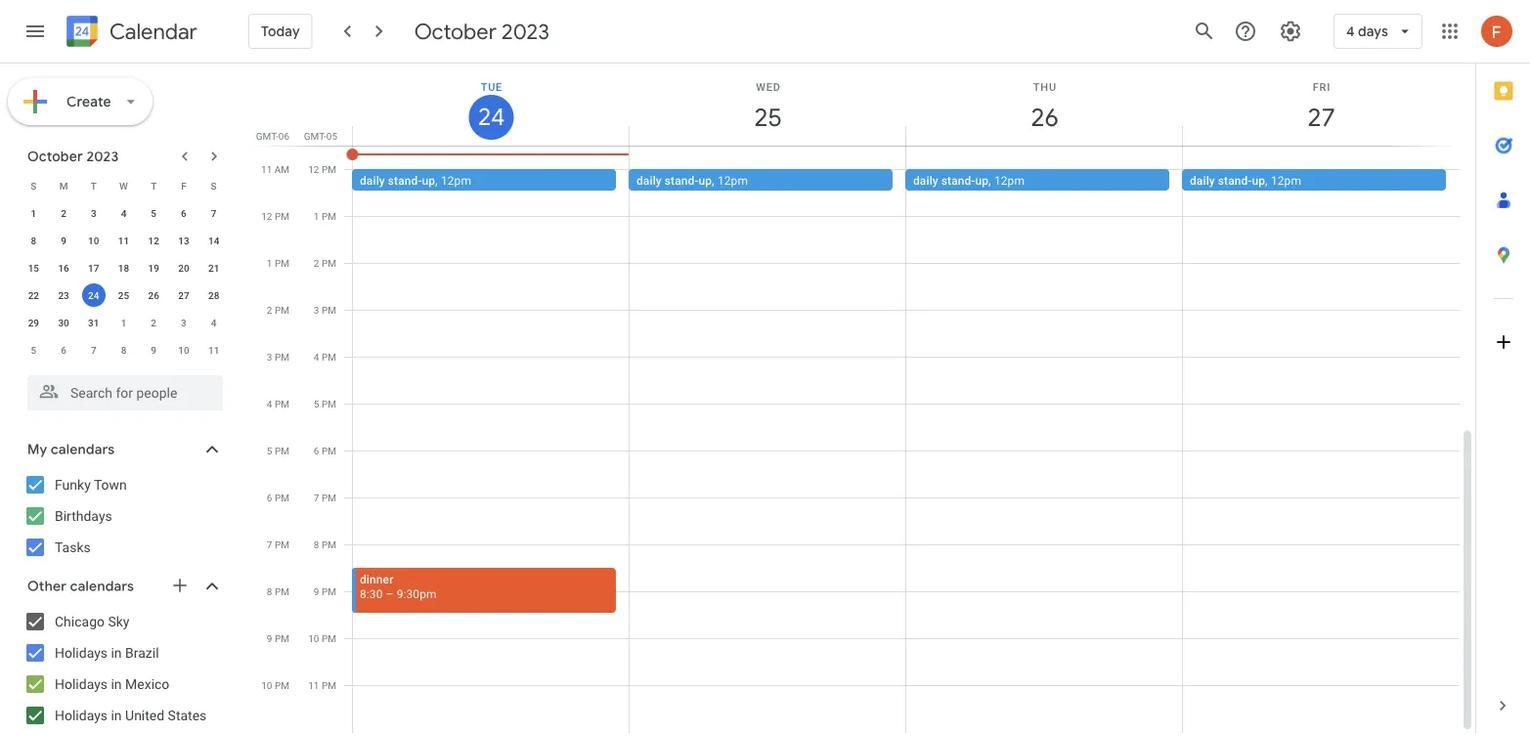 Task type: vqa. For each thing, say whether or not it's contained in the screenshot.


Task type: locate. For each thing, give the bounding box(es) containing it.
1
[[31, 207, 36, 219], [314, 210, 319, 222], [267, 257, 272, 269], [121, 317, 126, 329]]

5 pm
[[314, 398, 336, 410], [267, 445, 289, 457]]

12 right am
[[308, 163, 319, 175]]

26 column header
[[905, 64, 1183, 146]]

october 2023
[[414, 18, 549, 45], [27, 148, 119, 165]]

row up 11 element
[[19, 172, 229, 199]]

today
[[261, 22, 300, 40]]

november 7 element
[[82, 338, 105, 362]]

wed 25
[[753, 81, 781, 133]]

2 in from the top
[[111, 676, 122, 692]]

calendar
[[110, 18, 197, 45]]

row up 'november 1' element
[[19, 282, 229, 309]]

0 vertical spatial october
[[414, 18, 497, 45]]

1 horizontal spatial october 2023
[[414, 18, 549, 45]]

4 up from the left
[[1252, 174, 1265, 187]]

11 element
[[112, 229, 135, 252]]

24 inside column header
[[477, 102, 504, 132]]

, down 26 column header
[[989, 174, 991, 187]]

0 horizontal spatial 12 pm
[[261, 210, 289, 222]]

holidays down 'holidays in brazil'
[[55, 676, 108, 692]]

30
[[58, 317, 69, 329]]

1 vertical spatial 6 pm
[[267, 492, 289, 504]]

fri 27
[[1306, 81, 1334, 133]]

calendars inside other calendars dropdown button
[[70, 578, 134, 595]]

stand-
[[388, 174, 422, 187], [665, 174, 699, 187], [941, 174, 975, 187], [1218, 174, 1252, 187]]

daily
[[360, 174, 385, 187], [637, 174, 662, 187], [913, 174, 938, 187], [1190, 174, 1215, 187]]

tab list
[[1476, 64, 1530, 679]]

tue 24
[[477, 81, 504, 132]]

1 horizontal spatial 9 pm
[[314, 586, 336, 597]]

4 pm
[[314, 351, 336, 363], [267, 398, 289, 410]]

0 horizontal spatial october 2023
[[27, 148, 119, 165]]

mexico
[[125, 676, 169, 692]]

1 pm down gmt-05
[[314, 210, 336, 222]]

row containing 29
[[19, 309, 229, 336]]

,
[[435, 174, 438, 187], [712, 174, 715, 187], [989, 174, 991, 187], [1265, 174, 1268, 187]]

1 vertical spatial 27
[[178, 289, 189, 301]]

10 up 11 pm
[[308, 633, 319, 644]]

25 down 18
[[118, 289, 129, 301]]

4
[[1346, 22, 1355, 40], [121, 207, 126, 219], [211, 317, 217, 329], [314, 351, 319, 363], [267, 398, 272, 410]]

0 vertical spatial 10 pm
[[308, 633, 336, 644]]

24 inside cell
[[88, 289, 99, 301]]

town
[[94, 477, 127, 493]]

1 row from the top
[[19, 172, 229, 199]]

11 pm
[[308, 680, 336, 691]]

october up m
[[27, 148, 83, 165]]

12
[[308, 163, 319, 175], [261, 210, 272, 222], [148, 235, 159, 246]]

3 in from the top
[[111, 707, 122, 724]]

in left united
[[111, 707, 122, 724]]

0 vertical spatial 2023
[[502, 18, 549, 45]]

16 element
[[52, 256, 75, 280]]

holidays for holidays in brazil
[[55, 645, 108, 661]]

1 vertical spatial 4 pm
[[267, 398, 289, 410]]

gmt- right the 06
[[304, 130, 326, 142]]

2 up from the left
[[699, 174, 712, 187]]

–
[[386, 587, 394, 601]]

1 in from the top
[[111, 645, 122, 661]]

1 vertical spatial 24
[[88, 289, 99, 301]]

25
[[753, 101, 781, 133], [118, 289, 129, 301]]

27 down fri
[[1306, 101, 1334, 133]]

row group containing 1
[[19, 199, 229, 364]]

in
[[111, 645, 122, 661], [111, 676, 122, 692], [111, 707, 122, 724]]

24, today element
[[82, 284, 105, 307]]

1 vertical spatial 25
[[118, 289, 129, 301]]

1 pm
[[314, 210, 336, 222], [267, 257, 289, 269]]

calendars up chicago sky
[[70, 578, 134, 595]]

17
[[88, 262, 99, 274]]

1 vertical spatial 2 pm
[[267, 304, 289, 316]]

8 pm
[[314, 539, 336, 550], [267, 586, 289, 597]]

2
[[61, 207, 66, 219], [314, 257, 319, 269], [267, 304, 272, 316], [151, 317, 156, 329]]

3 , from the left
[[989, 174, 991, 187]]

4 daily from the left
[[1190, 174, 1215, 187]]

1 vertical spatial 9 pm
[[267, 633, 289, 644]]

calendar heading
[[106, 18, 197, 45]]

0 horizontal spatial 10 pm
[[261, 680, 289, 691]]

0 vertical spatial 26
[[1029, 101, 1057, 133]]

24 down tue
[[477, 102, 504, 132]]

t
[[91, 180, 97, 192], [151, 180, 157, 192]]

row group
[[19, 199, 229, 364]]

4 row from the top
[[19, 254, 229, 282]]

s right f
[[211, 180, 217, 192]]

0 vertical spatial calendars
[[51, 441, 115, 459]]

in left mexico
[[111, 676, 122, 692]]

1 horizontal spatial s
[[211, 180, 217, 192]]

calendars inside my calendars dropdown button
[[51, 441, 115, 459]]

0 vertical spatial 12 pm
[[308, 163, 336, 175]]

my calendars button
[[4, 434, 242, 465]]

1 horizontal spatial 6 pm
[[314, 445, 336, 457]]

, down 27 column header
[[1265, 174, 1268, 187]]

gmt-
[[256, 130, 278, 142], [304, 130, 326, 142]]

15 element
[[22, 256, 45, 280]]

6 row from the top
[[19, 309, 229, 336]]

10 pm left 11 pm
[[261, 680, 289, 691]]

1 up from the left
[[422, 174, 435, 187]]

1 horizontal spatial october
[[414, 18, 497, 45]]

2 s from the left
[[211, 180, 217, 192]]

7 row from the top
[[19, 336, 229, 364]]

1 vertical spatial in
[[111, 676, 122, 692]]

7
[[211, 207, 217, 219], [91, 344, 96, 356], [314, 492, 319, 504], [267, 539, 272, 550]]

2023 down create
[[86, 148, 119, 165]]

10 pm
[[308, 633, 336, 644], [261, 680, 289, 691]]

1 down gmt-05
[[314, 210, 319, 222]]

0 vertical spatial 24
[[477, 102, 504, 132]]

12 element
[[142, 229, 165, 252]]

calendars for other calendars
[[70, 578, 134, 595]]

18 element
[[112, 256, 135, 280]]

0 horizontal spatial 5 pm
[[267, 445, 289, 457]]

9 pm
[[314, 586, 336, 597], [267, 633, 289, 644]]

0 horizontal spatial 1 pm
[[267, 257, 289, 269]]

calendars
[[51, 441, 115, 459], [70, 578, 134, 595]]

2023 up tue
[[502, 18, 549, 45]]

holidays in brazil
[[55, 645, 159, 661]]

row down 11 element
[[19, 254, 229, 282]]

1 vertical spatial october 2023
[[27, 148, 119, 165]]

25 element
[[112, 284, 135, 307]]

0 horizontal spatial t
[[91, 180, 97, 192]]

24 up 31 on the top
[[88, 289, 99, 301]]

1 horizontal spatial 25
[[753, 101, 781, 133]]

0 horizontal spatial 6 pm
[[267, 492, 289, 504]]

None search field
[[0, 368, 242, 411]]

26
[[1029, 101, 1057, 133], [148, 289, 159, 301]]

november 4 element
[[202, 311, 225, 334]]

in for united
[[111, 707, 122, 724]]

27
[[1306, 101, 1334, 133], [178, 289, 189, 301]]

row down w
[[19, 199, 229, 227]]

29
[[28, 317, 39, 329]]

1 holidays from the top
[[55, 645, 108, 661]]

1 horizontal spatial 2023
[[502, 18, 549, 45]]

14
[[208, 235, 219, 246]]

10 pm up 11 pm
[[308, 633, 336, 644]]

0 horizontal spatial 2023
[[86, 148, 119, 165]]

0 vertical spatial 9 pm
[[314, 586, 336, 597]]

october 2023 up tue
[[414, 18, 549, 45]]

0 horizontal spatial 3 pm
[[267, 351, 289, 363]]

chicago sky
[[55, 614, 130, 630]]

05
[[326, 130, 337, 142]]

23
[[58, 289, 69, 301]]

0 vertical spatial 1 pm
[[314, 210, 336, 222]]

0 vertical spatial 3 pm
[[314, 304, 336, 316]]

1 up the november 8 element on the left top of the page
[[121, 317, 126, 329]]

1 stand- from the left
[[388, 174, 422, 187]]

1 horizontal spatial 3 pm
[[314, 304, 336, 316]]

, down 24 column header
[[435, 174, 438, 187]]

t left f
[[151, 180, 157, 192]]

1 horizontal spatial 7 pm
[[314, 492, 336, 504]]

t right m
[[91, 180, 97, 192]]

25 column header
[[629, 64, 906, 146]]

up
[[422, 174, 435, 187], [699, 174, 712, 187], [975, 174, 989, 187], [1252, 174, 1265, 187]]

6 pm
[[314, 445, 336, 457], [267, 492, 289, 504]]

2 t from the left
[[151, 180, 157, 192]]

gmt-06
[[256, 130, 289, 142]]

1 vertical spatial holidays
[[55, 676, 108, 692]]

other calendars button
[[4, 571, 242, 602]]

grid
[[250, 64, 1475, 733]]

7 pm
[[314, 492, 336, 504], [267, 539, 289, 550]]

fri
[[1313, 81, 1331, 93]]

1 pm right 21 element in the left of the page
[[267, 257, 289, 269]]

2 gmt- from the left
[[304, 130, 326, 142]]

13
[[178, 235, 189, 246]]

1 horizontal spatial 26
[[1029, 101, 1057, 133]]

20
[[178, 262, 189, 274]]

holidays down chicago
[[55, 645, 108, 661]]

calendars up funky town
[[51, 441, 115, 459]]

1 horizontal spatial 1 pm
[[314, 210, 336, 222]]

october up tue
[[414, 18, 497, 45]]

0 horizontal spatial 26
[[148, 289, 159, 301]]

0 horizontal spatial 24
[[88, 289, 99, 301]]

row up 18 "element"
[[19, 227, 229, 254]]

1 vertical spatial 3 pm
[[267, 351, 289, 363]]

2 row from the top
[[19, 199, 229, 227]]

0 vertical spatial october 2023
[[414, 18, 549, 45]]

1 horizontal spatial t
[[151, 180, 157, 192]]

2 vertical spatial in
[[111, 707, 122, 724]]

29 element
[[22, 311, 45, 334]]

1 vertical spatial 5 pm
[[267, 445, 289, 457]]

in left brazil
[[111, 645, 122, 661]]

united
[[125, 707, 164, 724]]

october 2023 up m
[[27, 148, 119, 165]]

0 horizontal spatial s
[[31, 180, 37, 192]]

birthdays
[[55, 508, 112, 524]]

26 down 19
[[148, 289, 159, 301]]

0 vertical spatial 4 pm
[[314, 351, 336, 363]]

0 horizontal spatial 25
[[118, 289, 129, 301]]

pm
[[322, 163, 336, 175], [275, 210, 289, 222], [322, 210, 336, 222], [275, 257, 289, 269], [322, 257, 336, 269], [275, 304, 289, 316], [322, 304, 336, 316], [275, 351, 289, 363], [322, 351, 336, 363], [275, 398, 289, 410], [322, 398, 336, 410], [275, 445, 289, 457], [322, 445, 336, 457], [275, 492, 289, 504], [322, 492, 336, 504], [275, 539, 289, 550], [322, 539, 336, 550], [275, 586, 289, 597], [322, 586, 336, 597], [275, 633, 289, 644], [322, 633, 336, 644], [275, 680, 289, 691], [322, 680, 336, 691]]

8
[[31, 235, 36, 246], [121, 344, 126, 356], [314, 539, 319, 550], [267, 586, 272, 597]]

12 down 11 am
[[261, 210, 272, 222]]

26 inside 26 "element"
[[148, 289, 159, 301]]

0 vertical spatial holidays
[[55, 645, 108, 661]]

1 vertical spatial 10 pm
[[261, 680, 289, 691]]

holidays down holidays in mexico
[[55, 707, 108, 724]]

in for mexico
[[111, 676, 122, 692]]

0 horizontal spatial october
[[27, 148, 83, 165]]

3
[[91, 207, 96, 219], [314, 304, 319, 316], [181, 317, 187, 329], [267, 351, 272, 363]]

0 vertical spatial 27
[[1306, 101, 1334, 133]]

0 horizontal spatial 7 pm
[[267, 539, 289, 550]]

10 element
[[82, 229, 105, 252]]

row up the november 8 element on the left top of the page
[[19, 309, 229, 336]]

, down 25 column header
[[712, 174, 715, 187]]

23 element
[[52, 284, 75, 307]]

2 horizontal spatial 12
[[308, 163, 319, 175]]

row containing 8
[[19, 227, 229, 254]]

0 vertical spatial in
[[111, 645, 122, 661]]

31
[[88, 317, 99, 329]]

2 vertical spatial holidays
[[55, 707, 108, 724]]

5
[[151, 207, 156, 219], [31, 344, 36, 356], [314, 398, 319, 410], [267, 445, 272, 457]]

2 daily from the left
[[637, 174, 662, 187]]

1 horizontal spatial 8 pm
[[314, 539, 336, 550]]

27 inside column header
[[1306, 101, 1334, 133]]

10
[[88, 235, 99, 246], [178, 344, 189, 356], [308, 633, 319, 644], [261, 680, 272, 691]]

0 horizontal spatial gmt-
[[256, 130, 278, 142]]

2 , from the left
[[712, 174, 715, 187]]

26 down thu
[[1029, 101, 1057, 133]]

holidays
[[55, 645, 108, 661], [55, 676, 108, 692], [55, 707, 108, 724]]

s left m
[[31, 180, 37, 192]]

funky town
[[55, 477, 127, 493]]

12pm down 25 link
[[718, 174, 748, 187]]

7 inside november 7 element
[[91, 344, 96, 356]]

24 column header
[[352, 64, 630, 146]]

3 pm
[[314, 304, 336, 316], [267, 351, 289, 363]]

my calendars list
[[4, 469, 242, 563]]

1 horizontal spatial 27
[[1306, 101, 1334, 133]]

m
[[59, 180, 68, 192]]

0 vertical spatial 2 pm
[[314, 257, 336, 269]]

1 12pm from the left
[[441, 174, 471, 187]]

main drawer image
[[23, 20, 47, 43]]

row
[[19, 172, 229, 199], [19, 199, 229, 227], [19, 227, 229, 254], [19, 254, 229, 282], [19, 282, 229, 309], [19, 309, 229, 336], [19, 336, 229, 364]]

25 down wed
[[753, 101, 781, 133]]

1 vertical spatial 2023
[[86, 148, 119, 165]]

daily stand-up , 12pm
[[360, 174, 471, 187], [637, 174, 748, 187], [913, 174, 1025, 187], [1190, 174, 1301, 187]]

20 element
[[172, 256, 195, 280]]

0 vertical spatial 12
[[308, 163, 319, 175]]

row down 'november 1' element
[[19, 336, 229, 364]]

12 inside the october 2023 grid
[[148, 235, 159, 246]]

22 element
[[22, 284, 45, 307]]

1 horizontal spatial 5 pm
[[314, 398, 336, 410]]

2 holidays from the top
[[55, 676, 108, 692]]

12 pm down 11 am
[[261, 210, 289, 222]]

1 vertical spatial 8 pm
[[267, 586, 289, 597]]

1 horizontal spatial 24
[[477, 102, 504, 132]]

1 vertical spatial calendars
[[70, 578, 134, 595]]

21 element
[[202, 256, 225, 280]]

12 up 19
[[148, 235, 159, 246]]

3 12pm from the left
[[994, 174, 1025, 187]]

12pm
[[441, 174, 471, 187], [718, 174, 748, 187], [994, 174, 1025, 187], [1271, 174, 1301, 187]]

1 vertical spatial 1 pm
[[267, 257, 289, 269]]

28
[[208, 289, 219, 301]]

3 daily from the left
[[913, 174, 938, 187]]

26 inside 26 column header
[[1029, 101, 1057, 133]]

other calendars
[[27, 578, 134, 595]]

1 vertical spatial 7 pm
[[267, 539, 289, 550]]

3 row from the top
[[19, 227, 229, 254]]

12pm down 26 link at the right of page
[[994, 174, 1025, 187]]

17 element
[[82, 256, 105, 280]]

1 vertical spatial 26
[[148, 289, 159, 301]]

5 row from the top
[[19, 282, 229, 309]]

0 horizontal spatial 27
[[178, 289, 189, 301]]

gmt- up 11 am
[[256, 130, 278, 142]]

16
[[58, 262, 69, 274]]

2 daily stand-up , 12pm from the left
[[637, 174, 748, 187]]

1 s from the left
[[31, 180, 37, 192]]

1 t from the left
[[91, 180, 97, 192]]

0 horizontal spatial 12
[[148, 235, 159, 246]]

10 left 11 pm
[[261, 680, 272, 691]]

27 element
[[172, 284, 195, 307]]

0 vertical spatial 25
[[753, 101, 781, 133]]

12 pm
[[308, 163, 336, 175], [261, 210, 289, 222]]

thu
[[1033, 81, 1057, 93]]

12pm down the 27 link
[[1271, 174, 1301, 187]]

1 horizontal spatial 10 pm
[[308, 633, 336, 644]]

2023
[[502, 18, 549, 45], [86, 148, 119, 165]]

0 horizontal spatial 2 pm
[[267, 304, 289, 316]]

1 horizontal spatial gmt-
[[304, 130, 326, 142]]

12pm down 24 link
[[441, 174, 471, 187]]

1 daily stand-up , 12pm from the left
[[360, 174, 471, 187]]

2 vertical spatial 12
[[148, 235, 159, 246]]

11 for november 11 element
[[208, 344, 219, 356]]

11
[[261, 163, 272, 175], [118, 235, 129, 246], [208, 344, 219, 356], [308, 680, 319, 691]]

1 gmt- from the left
[[256, 130, 278, 142]]

s
[[31, 180, 37, 192], [211, 180, 217, 192]]

12 pm down gmt-05
[[308, 163, 336, 175]]

2 stand- from the left
[[665, 174, 699, 187]]

1 vertical spatial 12
[[261, 210, 272, 222]]

19
[[148, 262, 159, 274]]

3 holidays from the top
[[55, 707, 108, 724]]

27 down 20
[[178, 289, 189, 301]]



Task type: describe. For each thing, give the bounding box(es) containing it.
my calendars
[[27, 441, 115, 459]]

11 for 11 pm
[[308, 680, 319, 691]]

other calendars list
[[4, 606, 242, 733]]

4 days button
[[1334, 8, 1423, 55]]

1 horizontal spatial 12 pm
[[308, 163, 336, 175]]

chicago
[[55, 614, 105, 630]]

november 11 element
[[202, 338, 225, 362]]

4 daily stand-up , 12pm from the left
[[1190, 174, 1301, 187]]

1 horizontal spatial 12
[[261, 210, 272, 222]]

11 for 11 am
[[261, 163, 272, 175]]

21
[[208, 262, 219, 274]]

6 inside november 6 element
[[61, 344, 66, 356]]

row containing 22
[[19, 282, 229, 309]]

tasks
[[55, 539, 91, 555]]

24 link
[[469, 95, 514, 140]]

25 link
[[746, 95, 790, 140]]

tue
[[481, 81, 503, 93]]

funky
[[55, 477, 91, 493]]

10 up 17
[[88, 235, 99, 246]]

22
[[28, 289, 39, 301]]

06
[[278, 130, 289, 142]]

Search for people text field
[[39, 375, 211, 411]]

settings menu image
[[1279, 20, 1302, 43]]

holidays for holidays in mexico
[[55, 676, 108, 692]]

8:30
[[360, 587, 383, 601]]

14 element
[[202, 229, 225, 252]]

4 inside popup button
[[1346, 22, 1355, 40]]

1 right 21 element in the left of the page
[[267, 257, 272, 269]]

13 element
[[172, 229, 195, 252]]

w
[[119, 180, 128, 192]]

november 2 element
[[142, 311, 165, 334]]

11 am
[[261, 163, 289, 175]]

25 inside wed 25
[[753, 101, 781, 133]]

0 vertical spatial 5 pm
[[314, 398, 336, 410]]

0 vertical spatial 7 pm
[[314, 492, 336, 504]]

grid containing 25
[[250, 64, 1475, 733]]

gmt-05
[[304, 130, 337, 142]]

19 element
[[142, 256, 165, 280]]

october 2023 grid
[[19, 172, 229, 364]]

18
[[118, 262, 129, 274]]

4 days
[[1346, 22, 1388, 40]]

dinner
[[360, 572, 393, 586]]

2 12pm from the left
[[718, 174, 748, 187]]

row containing 1
[[19, 199, 229, 227]]

0 horizontal spatial 9 pm
[[267, 633, 289, 644]]

november 10 element
[[172, 338, 195, 362]]

other
[[27, 578, 67, 595]]

26 link
[[1022, 95, 1067, 140]]

1 vertical spatial october
[[27, 148, 83, 165]]

gmt- for 06
[[256, 130, 278, 142]]

1 horizontal spatial 2 pm
[[314, 257, 336, 269]]

0 horizontal spatial 4 pm
[[267, 398, 289, 410]]

1 up 15 element
[[31, 207, 36, 219]]

in for brazil
[[111, 645, 122, 661]]

3 up from the left
[[975, 174, 989, 187]]

31 element
[[82, 311, 105, 334]]

27 column header
[[1182, 64, 1460, 146]]

0 vertical spatial 8 pm
[[314, 539, 336, 550]]

0 vertical spatial 6 pm
[[314, 445, 336, 457]]

row containing s
[[19, 172, 229, 199]]

wed
[[756, 81, 781, 93]]

thu 26
[[1029, 81, 1057, 133]]

row containing 5
[[19, 336, 229, 364]]

26 element
[[142, 284, 165, 307]]

holidays in united states
[[55, 707, 207, 724]]

holidays in mexico
[[55, 676, 169, 692]]

1 vertical spatial 12 pm
[[261, 210, 289, 222]]

gmt- for 05
[[304, 130, 326, 142]]

create button
[[8, 78, 152, 125]]

0 horizontal spatial 8 pm
[[267, 586, 289, 597]]

row containing 15
[[19, 254, 229, 282]]

create
[[66, 93, 111, 110]]

10 down november 3 element on the top left of page
[[178, 344, 189, 356]]

27 inside row
[[178, 289, 189, 301]]

1 daily from the left
[[360, 174, 385, 187]]

28 element
[[202, 284, 225, 307]]

am
[[274, 163, 289, 175]]

dinner 8:30 – 9:30pm
[[360, 572, 437, 601]]

sky
[[108, 614, 130, 630]]

november 3 element
[[172, 311, 195, 334]]

25 inside row
[[118, 289, 129, 301]]

24 cell
[[79, 282, 109, 309]]

november 1 element
[[112, 311, 135, 334]]

brazil
[[125, 645, 159, 661]]

9:30pm
[[397, 587, 437, 601]]

states
[[168, 707, 207, 724]]

november 6 element
[[52, 338, 75, 362]]

add other calendars image
[[170, 576, 190, 595]]

november 9 element
[[142, 338, 165, 362]]

3 daily stand-up , 12pm from the left
[[913, 174, 1025, 187]]

calendars for my calendars
[[51, 441, 115, 459]]

holidays for holidays in united states
[[55, 707, 108, 724]]

4 12pm from the left
[[1271, 174, 1301, 187]]

3 stand- from the left
[[941, 174, 975, 187]]

november 5 element
[[22, 338, 45, 362]]

my
[[27, 441, 47, 459]]

27 link
[[1299, 95, 1344, 140]]

days
[[1358, 22, 1388, 40]]

today button
[[248, 8, 313, 55]]

november 8 element
[[112, 338, 135, 362]]

1 , from the left
[[435, 174, 438, 187]]

30 element
[[52, 311, 75, 334]]

11 for 11 element
[[118, 235, 129, 246]]

calendar element
[[63, 12, 197, 55]]

15
[[28, 262, 39, 274]]

1 horizontal spatial 4 pm
[[314, 351, 336, 363]]

f
[[181, 180, 186, 192]]

4 stand- from the left
[[1218, 174, 1252, 187]]

4 , from the left
[[1265, 174, 1268, 187]]



